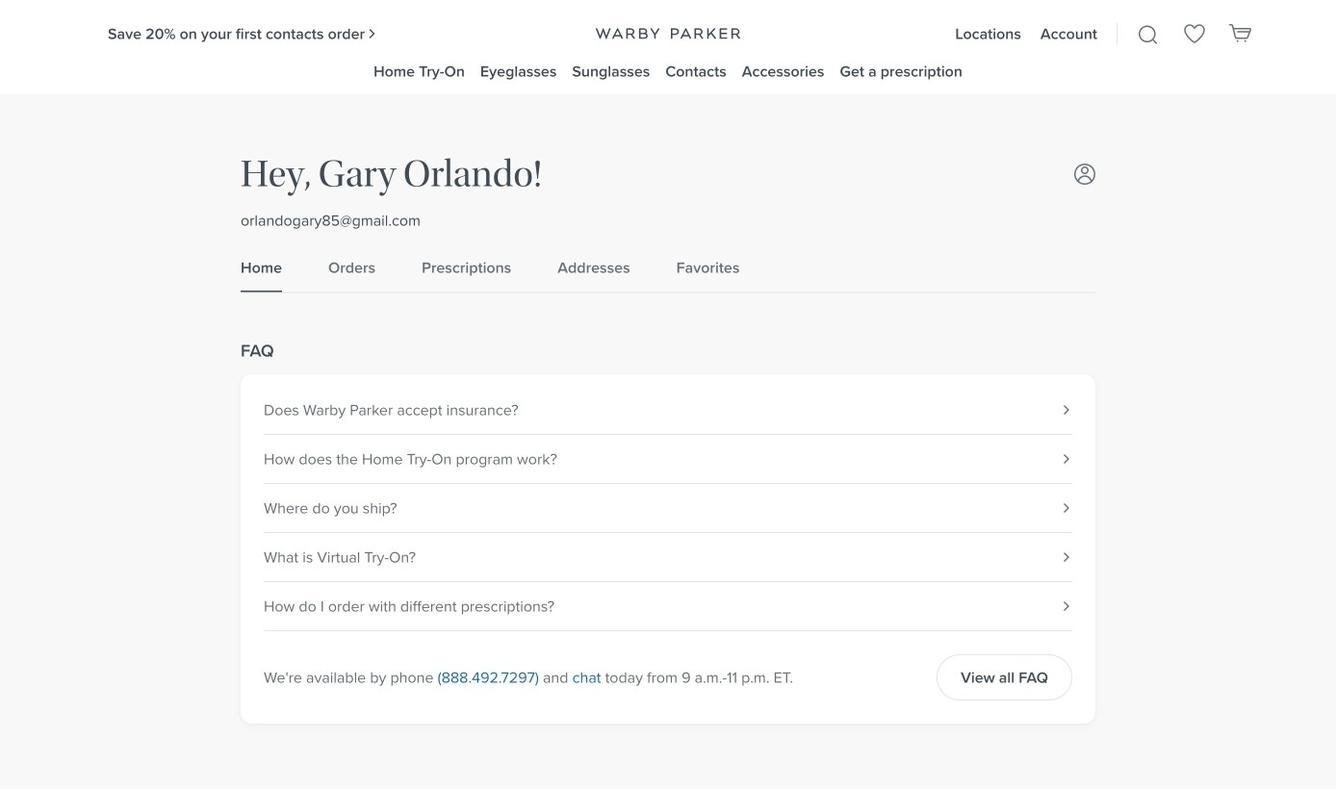 Task type: vqa. For each thing, say whether or not it's contained in the screenshot.
THE CART icon
yes



Task type: locate. For each thing, give the bounding box(es) containing it.
cart image
[[1230, 21, 1253, 44]]



Task type: describe. For each thing, give the bounding box(es) containing it.
warby parker logo image
[[596, 28, 741, 39]]



